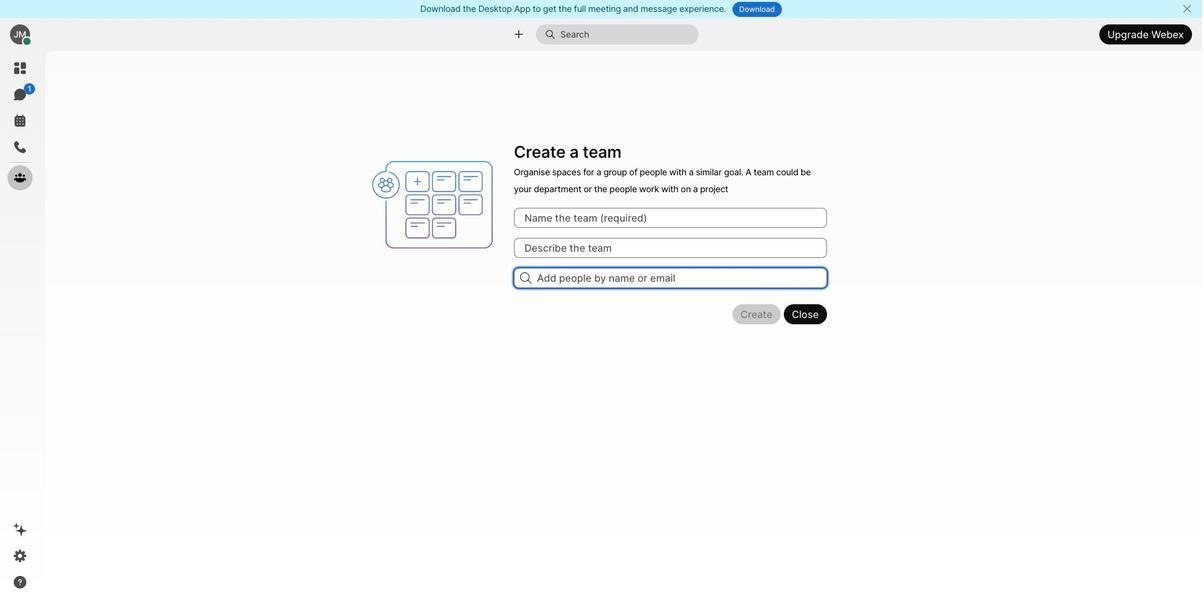 Task type: describe. For each thing, give the bounding box(es) containing it.
cancel_16 image
[[1182, 4, 1192, 14]]

Describe the team text field
[[514, 238, 827, 258]]

webex tab list
[[8, 56, 35, 190]]

Name the team (required) text field
[[514, 208, 827, 228]]



Task type: locate. For each thing, give the bounding box(es) containing it.
search_18 image
[[520, 272, 531, 284]]

navigation
[[0, 51, 40, 606]]

create a team image
[[366, 138, 506, 271]]



Task type: vqa. For each thing, say whether or not it's contained in the screenshot.
Webex tab list
yes



